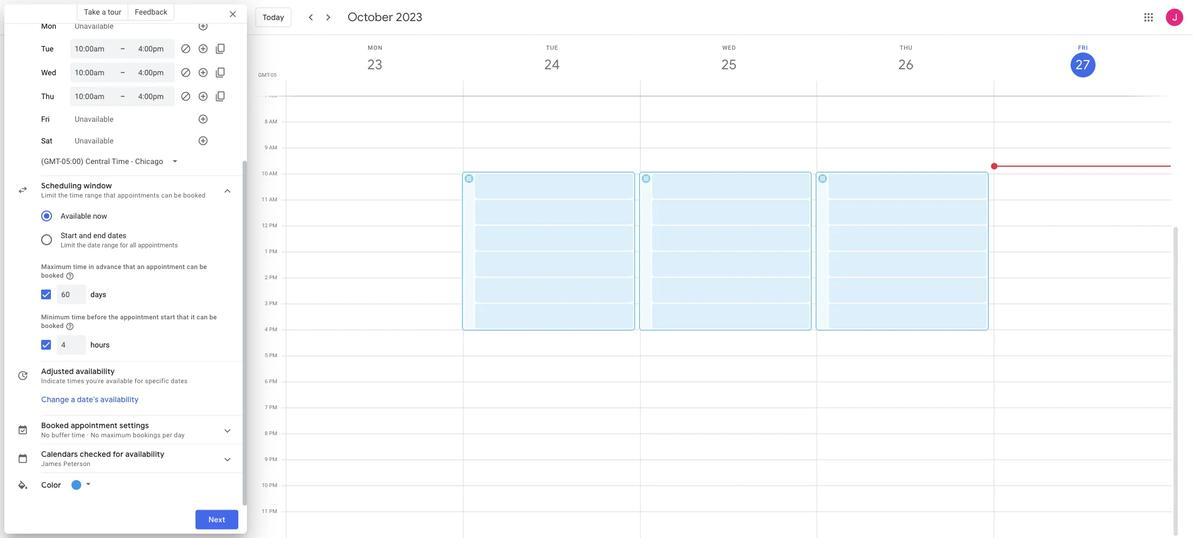 Task type: locate. For each thing, give the bounding box(es) containing it.
fri up friday, october 27, today element
[[1078, 44, 1088, 51]]

1 vertical spatial unavailable
[[75, 115, 114, 124]]

1 vertical spatial a
[[71, 395, 75, 404]]

a for change
[[71, 395, 75, 404]]

end
[[93, 231, 106, 240]]

11 pm from the top
[[269, 483, 277, 489]]

2 am from the top
[[269, 119, 277, 125]]

2 8 from the top
[[265, 431, 268, 437]]

1 vertical spatial for
[[135, 377, 143, 385]]

0 horizontal spatial limit
[[41, 192, 56, 199]]

2 tue from the left
[[546, 44, 558, 51]]

october 2023
[[348, 10, 422, 25]]

2 11 from the top
[[262, 509, 268, 515]]

can
[[161, 192, 172, 199], [187, 263, 198, 271], [197, 314, 208, 321]]

that for time
[[177, 314, 189, 321]]

10 am
[[262, 171, 277, 177]]

2 vertical spatial that
[[177, 314, 189, 321]]

7 pm from the top
[[269, 379, 277, 385]]

dates inside the adjusted availability indicate times you're available for specific dates
[[171, 377, 188, 385]]

date
[[88, 242, 100, 249]]

color
[[41, 480, 61, 490]]

can inside maximum time in advance that an appointment can be booked
[[187, 263, 198, 271]]

0 vertical spatial a
[[102, 8, 106, 16]]

be inside scheduling window limit the time range that appointments can be booked
[[174, 192, 181, 199]]

all
[[130, 242, 136, 249]]

1 horizontal spatial thu
[[900, 44, 913, 51]]

0 vertical spatial the
[[58, 192, 68, 199]]

grid containing 23
[[251, 35, 1180, 538]]

9 for 9 am
[[265, 145, 268, 151]]

11 up 12
[[262, 197, 268, 203]]

time left the in
[[73, 263, 87, 271]]

0 horizontal spatial the
[[58, 192, 68, 199]]

dates right the end
[[108, 231, 127, 240]]

2 vertical spatial appointment
[[71, 421, 118, 430]]

1 vertical spatial thu
[[41, 92, 54, 101]]

fri
[[1078, 44, 1088, 51], [41, 115, 50, 124]]

the
[[58, 192, 68, 199], [77, 242, 86, 249], [109, 314, 118, 321]]

available
[[106, 377, 133, 385]]

for
[[120, 242, 128, 249], [135, 377, 143, 385], [113, 449, 124, 459]]

tue for tue 24
[[546, 44, 558, 51]]

None field
[[37, 152, 187, 171]]

1 vertical spatial fri
[[41, 115, 50, 124]]

5 pm
[[265, 353, 277, 359]]

for inside calendars checked for availability james peterson
[[113, 449, 124, 459]]

pm
[[269, 223, 277, 229], [269, 249, 277, 255], [269, 275, 277, 281], [269, 301, 277, 307], [269, 327, 277, 333], [269, 353, 277, 359], [269, 379, 277, 385], [269, 405, 277, 411], [269, 431, 277, 437], [269, 457, 277, 463], [269, 483, 277, 489], [269, 509, 277, 515]]

for down maximum
[[113, 449, 124, 459]]

thu left start time on thursdays text box
[[41, 92, 54, 101]]

limit
[[41, 192, 56, 199], [61, 242, 75, 249]]

no right ·
[[91, 432, 99, 439]]

be for window
[[174, 192, 181, 199]]

11 down 10 pm
[[262, 509, 268, 515]]

range down window
[[85, 192, 102, 199]]

2 horizontal spatial be
[[209, 314, 217, 321]]

appointments inside start and end dates limit the date range for all appointments
[[138, 242, 178, 249]]

0 horizontal spatial that
[[104, 192, 116, 199]]

0 horizontal spatial tue
[[41, 44, 54, 53]]

pm down 10 pm
[[269, 509, 277, 515]]

0 vertical spatial be
[[174, 192, 181, 199]]

6 pm from the top
[[269, 353, 277, 359]]

– right start time on wednesdays text box
[[120, 68, 125, 77]]

1 vertical spatial 11
[[262, 509, 268, 515]]

1 tue from the left
[[41, 44, 54, 53]]

1 vertical spatial 7
[[265, 405, 268, 411]]

1 pm from the top
[[269, 223, 277, 229]]

1 vertical spatial appointments
[[138, 242, 178, 249]]

can inside scheduling window limit the time range that appointments can be booked
[[161, 192, 172, 199]]

today button
[[256, 4, 291, 30]]

availability down available at the left bottom of page
[[100, 395, 139, 404]]

appointments right all
[[138, 242, 178, 249]]

scheduling window limit the time range that appointments can be booked
[[41, 181, 206, 199]]

0 vertical spatial unavailable
[[75, 22, 114, 30]]

mon
[[41, 22, 56, 30], [368, 44, 383, 51]]

3 unavailable from the top
[[75, 137, 114, 145]]

2 vertical spatial availability
[[125, 449, 164, 459]]

2 vertical spatial –
[[120, 92, 125, 101]]

1 vertical spatial mon
[[368, 44, 383, 51]]

0 vertical spatial that
[[104, 192, 116, 199]]

2 vertical spatial can
[[197, 314, 208, 321]]

1 vertical spatial 8
[[265, 431, 268, 437]]

fri up sat
[[41, 115, 50, 124]]

pm for 1 pm
[[269, 249, 277, 255]]

pm up 9 pm
[[269, 431, 277, 437]]

0 horizontal spatial thu
[[41, 92, 54, 101]]

2 vertical spatial be
[[209, 314, 217, 321]]

am up 9 am
[[269, 119, 277, 125]]

start
[[161, 314, 175, 321]]

2 vertical spatial for
[[113, 449, 124, 459]]

option group containing available now
[[37, 204, 223, 252]]

wed for wed
[[41, 68, 56, 77]]

pm right 2
[[269, 275, 277, 281]]

appointment right an in the left of the page
[[146, 263, 185, 271]]

tue for tue
[[41, 44, 54, 53]]

the inside scheduling window limit the time range that appointments can be booked
[[58, 192, 68, 199]]

calendars checked for availability james peterson
[[41, 449, 164, 468]]

availability for for
[[125, 449, 164, 459]]

0 vertical spatial 8
[[265, 119, 268, 125]]

thu inside thu 26
[[900, 44, 913, 51]]

1 horizontal spatial the
[[77, 242, 86, 249]]

0 vertical spatial –
[[120, 44, 125, 53]]

that inside maximum time in advance that an appointment can be booked
[[123, 263, 135, 271]]

10 up 11 am at the left of page
[[262, 171, 268, 177]]

be inside maximum time in advance that an appointment can be booked
[[200, 263, 207, 271]]

1 horizontal spatial tue
[[546, 44, 558, 51]]

the for time
[[109, 314, 118, 321]]

the inside the minimum time before the appointment start that it can be booked
[[109, 314, 118, 321]]

1 vertical spatial limit
[[61, 242, 75, 249]]

the down and
[[77, 242, 86, 249]]

am for 8 am
[[269, 119, 277, 125]]

0 vertical spatial fri
[[1078, 44, 1088, 51]]

dates
[[108, 231, 127, 240], [171, 377, 188, 385]]

7 pm
[[265, 405, 277, 411]]

1 horizontal spatial fri
[[1078, 44, 1088, 51]]

booked inside scheduling window limit the time range that appointments can be booked
[[183, 192, 206, 199]]

a
[[102, 8, 106, 16], [71, 395, 75, 404]]

availability down bookings
[[125, 449, 164, 459]]

0 vertical spatial limit
[[41, 192, 56, 199]]

1 vertical spatial –
[[120, 68, 125, 77]]

1 vertical spatial the
[[77, 242, 86, 249]]

can for window
[[161, 192, 172, 199]]

that inside scheduling window limit the time range that appointments can be booked
[[104, 192, 116, 199]]

fri for fri 27
[[1078, 44, 1088, 51]]

1 vertical spatial 9
[[265, 457, 268, 463]]

11 am
[[262, 197, 277, 203]]

that left it
[[177, 314, 189, 321]]

range down the end
[[102, 242, 118, 249]]

3 – from the top
[[120, 92, 125, 101]]

4 am from the top
[[269, 171, 277, 177]]

pm down 9 pm
[[269, 483, 277, 489]]

25 column header
[[640, 35, 818, 96]]

1 11 from the top
[[262, 197, 268, 203]]

availability inside calendars checked for availability james peterson
[[125, 449, 164, 459]]

window
[[84, 181, 112, 191]]

booked
[[183, 192, 206, 199], [41, 272, 64, 280], [41, 322, 64, 330]]

appointment
[[146, 263, 185, 271], [120, 314, 159, 321], [71, 421, 118, 430]]

1 horizontal spatial mon
[[368, 44, 383, 51]]

availability for date's
[[100, 395, 139, 404]]

be inside the minimum time before the appointment start that it can be booked
[[209, 314, 217, 321]]

time inside scheduling window limit the time range that appointments can be booked
[[70, 192, 83, 199]]

start and end dates limit the date range for all appointments
[[61, 231, 178, 249]]

1 horizontal spatial that
[[123, 263, 135, 271]]

Start time on Tuesdays text field
[[75, 42, 107, 55]]

pm right 12
[[269, 223, 277, 229]]

limit down scheduling
[[41, 192, 56, 199]]

5 pm from the top
[[269, 327, 277, 333]]

availability up you're
[[76, 367, 115, 376]]

8 for 8 pm
[[265, 431, 268, 437]]

that
[[104, 192, 116, 199], [123, 263, 135, 271], [177, 314, 189, 321]]

0 horizontal spatial a
[[71, 395, 75, 404]]

no down booked
[[41, 432, 50, 439]]

1 7 from the top
[[265, 93, 268, 99]]

james
[[41, 460, 62, 468]]

10 pm from the top
[[269, 457, 277, 463]]

am up 12 pm at the left top of the page
[[269, 197, 277, 203]]

limit down start
[[61, 242, 75, 249]]

pm for 7 pm
[[269, 405, 277, 411]]

3 am from the top
[[269, 145, 277, 151]]

mon inside mon 23
[[368, 44, 383, 51]]

Start time on Thursdays text field
[[75, 90, 107, 103]]

1 vertical spatial 10
[[262, 483, 268, 489]]

12 pm from the top
[[269, 509, 277, 515]]

wed for wed 25
[[722, 44, 736, 51]]

mon for mon
[[41, 22, 56, 30]]

Minimum amount of hours before the start of the appointment that it can be booked number field
[[61, 335, 82, 355]]

am down 9 am
[[269, 171, 277, 177]]

am down 8 am
[[269, 145, 277, 151]]

1 vertical spatial availability
[[100, 395, 139, 404]]

you're
[[86, 377, 104, 385]]

1 horizontal spatial be
[[200, 263, 207, 271]]

advance
[[96, 263, 121, 271]]

tue left start time on tuesdays text box
[[41, 44, 54, 53]]

2 pm from the top
[[269, 249, 277, 255]]

wed
[[722, 44, 736, 51], [41, 68, 56, 77]]

appointment left start
[[120, 314, 159, 321]]

fri 27
[[1075, 44, 1090, 74]]

9 pm from the top
[[269, 431, 277, 437]]

thu up "26"
[[900, 44, 913, 51]]

pm right 5
[[269, 353, 277, 359]]

4
[[265, 327, 268, 333]]

gmt-05
[[258, 72, 277, 78]]

times
[[67, 377, 84, 385]]

1 vertical spatial range
[[102, 242, 118, 249]]

0 vertical spatial 7
[[265, 93, 268, 99]]

4 pm from the top
[[269, 301, 277, 307]]

wed up 25
[[722, 44, 736, 51]]

appointments up start and end dates limit the date range for all appointments
[[118, 192, 160, 199]]

1 unavailable from the top
[[75, 22, 114, 30]]

1 vertical spatial dates
[[171, 377, 188, 385]]

1 – from the top
[[120, 44, 125, 53]]

0 vertical spatial range
[[85, 192, 102, 199]]

2 vertical spatial the
[[109, 314, 118, 321]]

the down scheduling
[[58, 192, 68, 199]]

booked inside the minimum time before the appointment start that it can be booked
[[41, 322, 64, 330]]

booked inside maximum time in advance that an appointment can be booked
[[41, 272, 64, 280]]

0 horizontal spatial wed
[[41, 68, 56, 77]]

5 am from the top
[[269, 197, 277, 203]]

2 horizontal spatial the
[[109, 314, 118, 321]]

that left an in the left of the page
[[123, 263, 135, 271]]

1 horizontal spatial no
[[91, 432, 99, 439]]

1 horizontal spatial dates
[[171, 377, 188, 385]]

– left end time on thursdays "text field"
[[120, 92, 125, 101]]

am for 11 am
[[269, 197, 277, 203]]

fri inside fri 27
[[1078, 44, 1088, 51]]

7 for 7 pm
[[265, 405, 268, 411]]

1 vertical spatial be
[[200, 263, 207, 271]]

and
[[79, 231, 91, 240]]

dates right specific
[[171, 377, 188, 385]]

0 vertical spatial booked
[[183, 192, 206, 199]]

0 vertical spatial mon
[[41, 22, 56, 30]]

10 for 10 pm
[[262, 483, 268, 489]]

2 9 from the top
[[265, 457, 268, 463]]

time left ·
[[72, 432, 85, 439]]

9 up 10 am in the top left of the page
[[265, 145, 268, 151]]

2 vertical spatial unavailable
[[75, 137, 114, 145]]

a left tour
[[102, 8, 106, 16]]

0 vertical spatial availability
[[76, 367, 115, 376]]

maximum
[[101, 432, 131, 439]]

3 pm from the top
[[269, 275, 277, 281]]

2 no from the left
[[91, 432, 99, 439]]

booked for window
[[183, 192, 206, 199]]

tue up 24
[[546, 44, 558, 51]]

0 horizontal spatial fri
[[41, 115, 50, 124]]

am for 9 am
[[269, 145, 277, 151]]

1 am from the top
[[269, 93, 277, 99]]

0 vertical spatial can
[[161, 192, 172, 199]]

10 up 11 pm
[[262, 483, 268, 489]]

1 horizontal spatial a
[[102, 8, 106, 16]]

0 vertical spatial thu
[[900, 44, 913, 51]]

11 for 11 pm
[[262, 509, 268, 515]]

2 10 from the top
[[262, 483, 268, 489]]

2 vertical spatial booked
[[41, 322, 64, 330]]

0 vertical spatial wed
[[722, 44, 736, 51]]

–
[[120, 44, 125, 53], [120, 68, 125, 77], [120, 92, 125, 101]]

0 horizontal spatial mon
[[41, 22, 56, 30]]

range
[[85, 192, 102, 199], [102, 242, 118, 249]]

per
[[162, 432, 172, 439]]

pm right 4 in the left bottom of the page
[[269, 327, 277, 333]]

that down window
[[104, 192, 116, 199]]

0 horizontal spatial dates
[[108, 231, 127, 240]]

for left all
[[120, 242, 128, 249]]

1 vertical spatial wed
[[41, 68, 56, 77]]

9
[[265, 145, 268, 151], [265, 457, 268, 463]]

pm down 8 pm
[[269, 457, 277, 463]]

0 vertical spatial 10
[[262, 171, 268, 177]]

2 pm
[[265, 275, 277, 281]]

option group
[[37, 204, 223, 252]]

11 pm
[[262, 509, 277, 515]]

thu for thu
[[41, 92, 54, 101]]

appointment up ·
[[71, 421, 118, 430]]

7 down the 6
[[265, 405, 268, 411]]

0 horizontal spatial be
[[174, 192, 181, 199]]

the for window
[[58, 192, 68, 199]]

maximum time in advance that an appointment can be booked
[[41, 263, 207, 280]]

1 10 from the top
[[262, 171, 268, 177]]

Maximum days in advance that an appointment can be booked number field
[[61, 285, 82, 304]]

2 – from the top
[[120, 68, 125, 77]]

1 vertical spatial that
[[123, 263, 135, 271]]

0 vertical spatial appointments
[[118, 192, 160, 199]]

1 horizontal spatial limit
[[61, 242, 75, 249]]

availability inside button
[[100, 395, 139, 404]]

can inside the minimum time before the appointment start that it can be booked
[[197, 314, 208, 321]]

24 column header
[[463, 35, 641, 96]]

10 for 10 am
[[262, 171, 268, 177]]

1 horizontal spatial wed
[[722, 44, 736, 51]]

the right before
[[109, 314, 118, 321]]

wed inside wed 25
[[722, 44, 736, 51]]

2 7 from the top
[[265, 405, 268, 411]]

availability
[[76, 367, 115, 376], [100, 395, 139, 404], [125, 449, 164, 459]]

8 pm from the top
[[269, 405, 277, 411]]

3 pm
[[265, 301, 277, 307]]

be
[[174, 192, 181, 199], [200, 263, 207, 271], [209, 314, 217, 321]]

9 up 10 pm
[[265, 457, 268, 463]]

23 column header
[[286, 35, 464, 96]]

– left the end time on tuesdays text box
[[120, 44, 125, 53]]

1 8 from the top
[[265, 119, 268, 125]]

2 horizontal spatial that
[[177, 314, 189, 321]]

tue inside tue 24
[[546, 44, 558, 51]]

time left before
[[72, 314, 85, 321]]

before
[[87, 314, 107, 321]]

2 unavailable from the top
[[75, 115, 114, 124]]

7
[[265, 93, 268, 99], [265, 405, 268, 411]]

1
[[265, 249, 268, 255]]

1 vertical spatial booked
[[41, 272, 64, 280]]

8 up 9 pm
[[265, 431, 268, 437]]

can for time
[[197, 314, 208, 321]]

am for 7 am
[[269, 93, 277, 99]]

start
[[61, 231, 77, 240]]

am
[[269, 93, 277, 99], [269, 119, 277, 125], [269, 145, 277, 151], [269, 171, 277, 177], [269, 197, 277, 203]]

7 down gmt-05
[[265, 93, 268, 99]]

friday, october 27, today element
[[1071, 53, 1096, 77]]

that inside the minimum time before the appointment start that it can be booked
[[177, 314, 189, 321]]

0 vertical spatial for
[[120, 242, 128, 249]]

take a tour button
[[77, 3, 128, 21]]

12
[[262, 223, 268, 229]]

10 pm
[[262, 483, 277, 489]]

booked appointment settings no buffer time · no maximum bookings per day
[[41, 421, 185, 439]]

time down scheduling
[[70, 192, 83, 199]]

1 vertical spatial can
[[187, 263, 198, 271]]

gmt-
[[258, 72, 271, 78]]

pm right the 6
[[269, 379, 277, 385]]

11 for 11 am
[[262, 197, 268, 203]]

0 horizontal spatial no
[[41, 432, 50, 439]]

an
[[137, 263, 145, 271]]

0 vertical spatial 9
[[265, 145, 268, 151]]

for left specific
[[135, 377, 143, 385]]

1 vertical spatial appointment
[[120, 314, 159, 321]]

grid
[[251, 35, 1180, 538]]

pm right 1
[[269, 249, 277, 255]]

pm down 6 pm
[[269, 405, 277, 411]]

a left date's
[[71, 395, 75, 404]]

pm right 3 at left
[[269, 301, 277, 307]]

0 vertical spatial dates
[[108, 231, 127, 240]]

0 vertical spatial appointment
[[146, 263, 185, 271]]

pm for 5 pm
[[269, 353, 277, 359]]

0 vertical spatial 11
[[262, 197, 268, 203]]

monday, october 23 element
[[363, 53, 388, 77]]

wed left start time on wednesdays text box
[[41, 68, 56, 77]]

8 up 9 am
[[265, 119, 268, 125]]

next button
[[195, 507, 238, 533]]

am down 05
[[269, 93, 277, 99]]

1 9 from the top
[[265, 145, 268, 151]]



Task type: vqa. For each thing, say whether or not it's contained in the screenshot.
From
no



Task type: describe. For each thing, give the bounding box(es) containing it.
Start time on Wednesdays text field
[[75, 66, 107, 79]]

hours
[[90, 341, 110, 349]]

fri for fri
[[41, 115, 50, 124]]

available now
[[61, 212, 107, 220]]

– for thu
[[120, 92, 125, 101]]

mon for mon 23
[[368, 44, 383, 51]]

7 for 7 am
[[265, 93, 268, 99]]

8 am
[[265, 119, 277, 125]]

feedback button
[[128, 3, 174, 21]]

6
[[265, 379, 268, 385]]

sat
[[41, 137, 52, 145]]

unavailable for fri
[[75, 115, 114, 124]]

6 pm
[[265, 379, 277, 385]]

appointment inside booked appointment settings no buffer time · no maximum bookings per day
[[71, 421, 118, 430]]

for inside start and end dates limit the date range for all appointments
[[120, 242, 128, 249]]

– for tue
[[120, 44, 125, 53]]

it
[[191, 314, 195, 321]]

pm for 12 pm
[[269, 223, 277, 229]]

pm for 11 pm
[[269, 509, 277, 515]]

buffer
[[52, 432, 70, 439]]

24
[[544, 56, 559, 74]]

specific
[[145, 377, 169, 385]]

pm for 3 pm
[[269, 301, 277, 307]]

availability inside the adjusted availability indicate times you're available for specific dates
[[76, 367, 115, 376]]

available
[[61, 212, 91, 220]]

change
[[41, 395, 69, 404]]

End time on Thursdays text field
[[138, 90, 171, 103]]

in
[[89, 263, 94, 271]]

9 pm
[[265, 457, 277, 463]]

day
[[174, 432, 185, 439]]

that for window
[[104, 192, 116, 199]]

25
[[721, 56, 736, 74]]

wednesday, october 25 element
[[717, 53, 742, 77]]

05
[[271, 72, 277, 78]]

calendars
[[41, 449, 78, 459]]

7 am
[[265, 93, 277, 99]]

range inside scheduling window limit the time range that appointments can be booked
[[85, 192, 102, 199]]

the inside start and end dates limit the date range for all appointments
[[77, 242, 86, 249]]

– for wed
[[120, 68, 125, 77]]

tuesday, october 24 element
[[540, 53, 565, 77]]

23
[[367, 56, 382, 74]]

change a date's availability button
[[37, 390, 143, 409]]

days
[[90, 290, 106, 299]]

thursday, october 26 element
[[894, 53, 919, 77]]

settings
[[119, 421, 149, 430]]

be for time
[[209, 314, 217, 321]]

adjusted availability indicate times you're available for specific dates
[[41, 367, 188, 385]]

1 no from the left
[[41, 432, 50, 439]]

·
[[87, 432, 89, 439]]

1 pm
[[265, 249, 277, 255]]

a for take
[[102, 8, 106, 16]]

pm for 4 pm
[[269, 327, 277, 333]]

bookings
[[133, 432, 161, 439]]

8 pm
[[265, 431, 277, 437]]

tue 24
[[544, 44, 559, 74]]

peterson
[[63, 460, 91, 468]]

take a tour
[[84, 8, 121, 16]]

scheduling
[[41, 181, 82, 191]]

take
[[84, 8, 100, 16]]

26
[[898, 56, 913, 74]]

time inside booked appointment settings no buffer time · no maximum bookings per day
[[72, 432, 85, 439]]

feedback
[[135, 8, 167, 16]]

End time on Wednesdays text field
[[138, 66, 171, 79]]

now
[[93, 212, 107, 220]]

pm for 9 pm
[[269, 457, 277, 463]]

2023
[[396, 10, 422, 25]]

9 am
[[265, 145, 277, 151]]

minimum
[[41, 314, 70, 321]]

range inside start and end dates limit the date range for all appointments
[[102, 242, 118, 249]]

End time on Tuesdays text field
[[138, 42, 171, 55]]

time inside the minimum time before the appointment start that it can be booked
[[72, 314, 85, 321]]

pm for 8 pm
[[269, 431, 277, 437]]

today
[[263, 12, 284, 22]]

mon 23
[[367, 44, 383, 74]]

pm for 10 pm
[[269, 483, 277, 489]]

thu 26
[[898, 44, 913, 74]]

dates inside start and end dates limit the date range for all appointments
[[108, 231, 127, 240]]

tour
[[108, 8, 121, 16]]

12 pm
[[262, 223, 277, 229]]

27 column header
[[994, 35, 1172, 96]]

indicate
[[41, 377, 66, 385]]

8 for 8 am
[[265, 119, 268, 125]]

2
[[265, 275, 268, 281]]

appointment inside the minimum time before the appointment start that it can be booked
[[120, 314, 159, 321]]

booked for time
[[41, 322, 64, 330]]

thu for thu 26
[[900, 44, 913, 51]]

unavailable for sat
[[75, 137, 114, 145]]

pm for 6 pm
[[269, 379, 277, 385]]

4 pm
[[265, 327, 277, 333]]

october
[[348, 10, 393, 25]]

pm for 2 pm
[[269, 275, 277, 281]]

26 column header
[[817, 35, 995, 96]]

27
[[1075, 56, 1090, 74]]

5
[[265, 353, 268, 359]]

minimum time before the appointment start that it can be booked
[[41, 314, 217, 330]]

checked
[[80, 449, 111, 459]]

wed 25
[[721, 44, 736, 74]]

booked
[[41, 421, 69, 430]]

appointments inside scheduling window limit the time range that appointments can be booked
[[118, 192, 160, 199]]

maximum
[[41, 263, 71, 271]]

limit inside scheduling window limit the time range that appointments can be booked
[[41, 192, 56, 199]]

limit inside start and end dates limit the date range for all appointments
[[61, 242, 75, 249]]

3
[[265, 301, 268, 307]]

unavailable for mon
[[75, 22, 114, 30]]

change a date's availability
[[41, 395, 139, 404]]

for inside the adjusted availability indicate times you're available for specific dates
[[135, 377, 143, 385]]

appointment inside maximum time in advance that an appointment can be booked
[[146, 263, 185, 271]]

time inside maximum time in advance that an appointment can be booked
[[73, 263, 87, 271]]

date's
[[77, 395, 99, 404]]

am for 10 am
[[269, 171, 277, 177]]

9 for 9 pm
[[265, 457, 268, 463]]

next
[[208, 515, 225, 525]]

adjusted
[[41, 367, 74, 376]]



